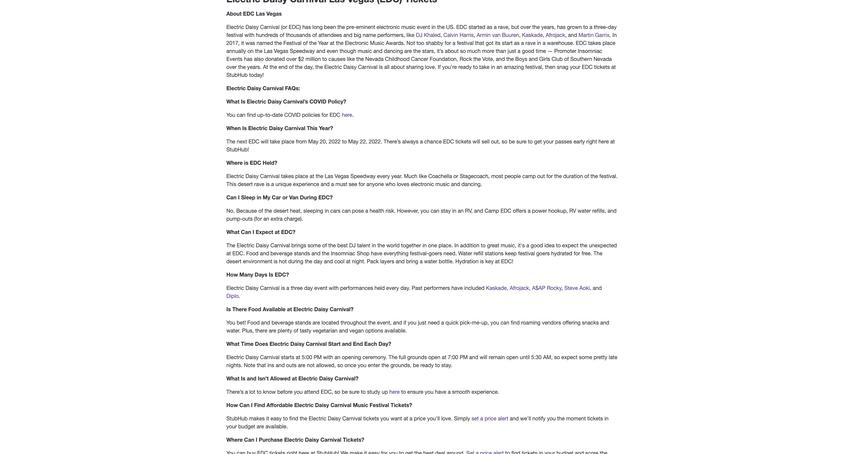 Task type: locate. For each thing, give the bounding box(es) containing it.
of
[[280, 32, 285, 38], [313, 32, 317, 38], [303, 40, 308, 46], [565, 56, 569, 62], [289, 64, 294, 70], [585, 173, 590, 179], [259, 208, 263, 214], [322, 243, 327, 249], [294, 328, 299, 334]]

0 vertical spatial event
[[417, 24, 430, 30]]

day inside the electric daisy carnival brings some of the best dj talent in the world together in one place. in addition to great music, it's a good idea to expect the unexpected at edc. food and beverage stands and the insomniac shop have everything festival-goers need. water refill stations keep festival goers hydrated for free. the desert environment is hot during the day and cool at night. pack layers and bring a water bottle. hydration is key at edc!
[[314, 259, 323, 265]]

get
[[535, 139, 542, 145]]

smooth
[[452, 389, 470, 395]]

0 horizontal spatial price
[[414, 416, 426, 422]]

sharing
[[406, 64, 424, 70]]

that down armin
[[475, 40, 485, 46]]

to inside electric daisy carnival starts at 5:00 pm with an opening ceremony. the full grounds open at 7:00 pm and will remain open until 5:30 am, so expect some pretty late nights. note that ins and outs are not allowed, so once you enter the grounds, be ready to stay.
[[436, 362, 440, 368]]

is down note
[[241, 375, 246, 382]]

1 what from the top
[[227, 98, 240, 105]]

will left remain
[[480, 354, 488, 360]]

music
[[370, 40, 385, 46], [353, 402, 368, 408]]

you right once on the left bottom
[[358, 362, 367, 368]]

where down stubhub! on the left of the page
[[227, 160, 243, 166]]

. in 2017, it was named the festival of the year at the electronic music awards. not too shabby for a festival that got its start as a rave in a warehouse. edc takes place annually on the las vegas speedway and even though music and dancing are the stars, it's about so much more than just a good time — promoter insomniac events has also donated over $2 million to causes like the nevada childhood cancer foundation, rock the vote, and the boys and girls club of southern nevada over the years. at the end of the day, the electric daisy carnival is all about sharing love. if you're ready to take in an amazing festival, then snag your edc tickets at stubhub today!
[[227, 32, 617, 78]]

takes inside electric daisy carnival takes place at the las vegas speedway every year. much like coachella or stagecoach, most people camp out for the duration of the festival. this desert rave is a unique experience and a must see for anyone who loves electronic music and dancing.
[[281, 173, 294, 179]]

1 horizontal spatial pm
[[460, 354, 468, 360]]

0 vertical spatial stands
[[294, 251, 310, 257]]

festival down it's at the bottom of the page
[[519, 251, 535, 257]]

in inside electric daisy carnival (or edc) has long been the pre-eminent electronic music event in the us. edc started as a rave, but over the years, has grown to a three-day festival with hundreds of thousands of attendees and big name performers, like
[[432, 24, 436, 30]]

here link for there's a lot to know before you attend edc, so be sure to study up
[[390, 389, 400, 395]]

at
[[330, 40, 335, 46], [612, 64, 616, 70], [611, 139, 615, 145], [310, 173, 314, 179], [275, 229, 280, 235], [227, 251, 231, 257], [346, 259, 351, 265], [495, 259, 500, 265], [287, 306, 292, 312], [296, 354, 301, 360], [442, 354, 447, 360], [292, 375, 297, 382], [404, 416, 408, 422]]

day?
[[379, 341, 392, 347]]

desert down edc.
[[227, 259, 242, 265]]

1 horizontal spatial has
[[303, 24, 311, 30]]

calvin
[[444, 32, 459, 38]]

can inside you bet! food and beverage stands are located throughout the event, and if you just need a quick pick-me-up, you can find roaming vendors offering snacks and water. plus, there are plenty of tasty vegetarian and vegan options available.
[[501, 320, 510, 326]]

1 you from the top
[[227, 112, 235, 118]]

1 horizontal spatial open
[[507, 354, 519, 360]]

2 vertical spatial festival
[[519, 251, 535, 257]]

faqs:
[[285, 85, 300, 91]]

2 pm from the left
[[460, 354, 468, 360]]

hydrated
[[552, 251, 573, 257]]

daisy inside the electric daisy carnival brings some of the best dj talent in the world together in one place. in addition to great music, it's a good idea to expect the unexpected at edc. food and beverage stands and the insomniac shop have everything festival-goers need. water refill stations keep festival goers hydrated for free. the desert environment is hot during the day and cool at night. pack layers and bring a water bottle. hydration is key at edc!
[[256, 243, 269, 249]]

goers down idea
[[537, 251, 550, 257]]

just inside you bet! food and beverage stands are located throughout the event, and if you just need a quick pick-me-up, you can find roaming vendors offering snacks and water. plus, there are plenty of tasty vegetarian and vegan options available.
[[418, 320, 427, 326]]

good up "boys"
[[522, 48, 535, 54]]

. inside electric daisy carnival is a three day event with performances held every day. past performers have included kaskade , afrojack , a$ap rocky , steve aoki , and diplo .
[[239, 293, 240, 299]]

you
[[227, 112, 235, 118], [227, 320, 235, 326]]

insomniac down the best
[[331, 251, 356, 257]]

0 horizontal spatial water
[[424, 259, 438, 265]]

2 horizontal spatial place
[[603, 40, 616, 46]]

ready inside ". in 2017, it was named the festival of the year at the electronic music awards. not too shabby for a festival that got its start as a rave in a warehouse. edc takes place annually on the las vegas speedway and even though music and dancing are the stars, it's about so much more than just a good time — promoter insomniac events has also donated over $2 million to causes like the nevada childhood cancer foundation, rock the vote, and the boys and girls club of southern nevada over the years. at the end of the day, the electric daisy carnival is all about sharing love. if you're ready to take in an amazing festival, then snag your edc tickets at stubhub today!"
[[459, 64, 472, 70]]

electric inside electric daisy carnival is a three day event with performances held every day. past performers have included kaskade , afrojack , a$ap rocky , steve aoki , and diplo .
[[227, 285, 244, 291]]

2 vertical spatial find
[[290, 416, 298, 422]]

2 what from the top
[[227, 229, 240, 235]]

an inside ". in 2017, it was named the festival of the year at the electronic music awards. not too shabby for a festival that got its start as a rave in a warehouse. edc takes place annually on the las vegas speedway and even though music and dancing are the stars, it's about so much more than just a good time — promoter insomniac events has also donated over $2 million to causes like the nevada childhood cancer foundation, rock the vote, and the boys and girls club of southern nevada over the years. at the end of the day, the electric daisy carnival is all about sharing love. if you're ready to take in an amazing festival, then snag your edc tickets at stubhub today!"
[[497, 64, 503, 70]]

food for bet!
[[248, 320, 260, 326]]

so up rock on the top right of the page
[[460, 48, 466, 54]]

1 vertical spatial it
[[266, 416, 269, 422]]

1 horizontal spatial .
[[353, 112, 354, 118]]

calvin harris link
[[444, 32, 474, 38]]

past
[[412, 285, 423, 291]]

stands
[[294, 251, 310, 257], [295, 320, 311, 326]]

1 vertical spatial be
[[413, 362, 419, 368]]

heat,
[[290, 208, 302, 214]]

festival up "2017," on the left top of page
[[227, 32, 243, 38]]

your inside ". in 2017, it was named the festival of the year at the electronic music awards. not too shabby for a festival that got its start as a rave in a warehouse. edc takes place annually on the las vegas speedway and even though music and dancing are the stars, it's about so much more than just a good time — promoter insomniac events has also donated over $2 million to causes like the nevada childhood cancer foundation, rock the vote, and the boys and girls club of southern nevada over the years. at the end of the day, the electric daisy carnival is all about sharing love. if you're ready to take in an amazing festival, then snag your edc tickets at stubhub today!"
[[570, 64, 581, 70]]

day,
[[304, 64, 314, 70]]

khaled
[[424, 32, 441, 38]]

there's right "2022."
[[384, 139, 401, 145]]

1 vertical spatial music
[[353, 402, 368, 408]]

2 goers from the left
[[537, 251, 550, 257]]

0 horizontal spatial available.
[[266, 424, 288, 430]]

is for what is electric daisy carnival's covid policy?
[[241, 98, 246, 105]]

what down water.
[[227, 341, 240, 347]]

notify
[[533, 416, 546, 422]]

be inside the next edc will take place from may 20, 2022 to may 22, 2022. there's always a chance edc tickets will sell out, so be sure to get your passes early right here at stubhub!
[[509, 139, 515, 145]]

0 vertical spatial desert
[[238, 181, 253, 187]]

1 vertical spatial stands
[[295, 320, 311, 326]]

1 horizontal spatial find
[[290, 416, 298, 422]]

event,
[[377, 320, 392, 326]]

for inside the electric daisy carnival brings some of the best dj talent in the world together in one place. in addition to great music, it's a good idea to expect the unexpected at edc. food and beverage stands and the insomniac shop have everything festival-goers need. water refill stations keep festival goers hydrated for free. the desert environment is hot during the day and cool at night. pack layers and bring a water bottle. hydration is key at edc!
[[574, 251, 581, 257]]

the
[[338, 24, 345, 30], [437, 24, 445, 30], [533, 24, 540, 30], [275, 40, 282, 46], [309, 40, 317, 46], [336, 40, 344, 46], [255, 48, 263, 54], [414, 48, 421, 54], [357, 56, 364, 62], [474, 56, 481, 62], [507, 56, 514, 62], [238, 64, 246, 70], [270, 64, 277, 70], [295, 64, 303, 70], [316, 64, 323, 70], [316, 173, 323, 179], [555, 173, 562, 179], [591, 173, 598, 179], [265, 208, 272, 214], [329, 243, 336, 249], [378, 243, 385, 249], [580, 243, 588, 249], [322, 251, 330, 257], [305, 259, 313, 265], [368, 320, 376, 326], [382, 362, 389, 368], [300, 416, 307, 422], [558, 416, 565, 422]]

1 stubhub from the top
[[227, 72, 248, 78]]

sure
[[517, 139, 527, 145], [350, 389, 360, 395]]

carnival inside electric daisy carnival starts at 5:00 pm with an opening ceremony. the full grounds open at 7:00 pm and will remain open until 5:30 am, so expect some pretty late nights. note that ins and outs are not allowed, so once you enter the grounds, be ready to stay.
[[260, 354, 280, 360]]

2 where from the top
[[227, 437, 243, 443]]

you up when
[[227, 112, 235, 118]]

0 vertical spatial love.
[[425, 64, 437, 70]]

beverage inside you bet! food and beverage stands are located throughout the event, and if you just need a quick pick-me-up, you can find roaming vendors offering snacks and water. plus, there are plenty of tasty vegetarian and vegan options available.
[[272, 320, 294, 326]]

1 vertical spatial have
[[452, 285, 463, 291]]

of left the best
[[322, 243, 327, 249]]

dj inside the electric daisy carnival brings some of the best dj talent in the world together in one place. in addition to great music, it's a good idea to expect the unexpected at edc. food and beverage stands and the insomniac shop have everything festival-goers need. water refill stations keep festival goers hydrated for free. the desert environment is hot during the day and cool at night. pack layers and bring a water bottle. hydration is key at edc!
[[349, 243, 356, 249]]

there
[[232, 306, 247, 312]]

it
[[241, 40, 244, 46], [266, 416, 269, 422]]

here link
[[342, 112, 353, 118], [390, 389, 400, 395]]

edc? down hot
[[275, 271, 289, 278]]

offering
[[563, 320, 581, 326]]

your right get
[[544, 139, 554, 145]]

1 open from the left
[[429, 354, 441, 360]]

refill
[[474, 251, 484, 257]]

how for how many days is edc?
[[227, 271, 238, 278]]

can right "up,"
[[501, 320, 510, 326]]

1 vertical spatial beverage
[[272, 320, 294, 326]]

1 horizontal spatial outs
[[286, 362, 297, 368]]

4 what from the top
[[227, 375, 240, 382]]

nights.
[[227, 362, 243, 368]]

1 horizontal spatial price
[[485, 416, 497, 422]]

moment
[[567, 416, 586, 422]]

shabby
[[426, 40, 444, 46]]

1 horizontal spatial just
[[508, 48, 517, 54]]

what up when
[[227, 98, 240, 105]]

and inside electric daisy carnival is a three day event with performances held every day. past performers have included kaskade , afrojack , a$ap rocky , steve aoki , and diplo .
[[593, 285, 602, 291]]

2 horizontal spatial festival
[[519, 251, 535, 257]]

1 vertical spatial some
[[579, 354, 593, 360]]

ready down grounds
[[421, 362, 434, 368]]

today!
[[249, 72, 264, 78]]

as
[[487, 24, 493, 30], [515, 40, 520, 46]]

of inside the electric daisy carnival brings some of the best dj talent in the world together in one place. in addition to great music, it's a good idea to expect the unexpected at edc. food and beverage stands and the insomniac shop have everything festival-goers need. water refill stations keep festival goers hydrated for free. the desert environment is hot during the day and cool at night. pack layers and bring a water bottle. hydration is key at edc!
[[322, 243, 327, 249]]

day up 'garrix'
[[608, 24, 617, 30]]

are down makes
[[257, 424, 264, 430]]

ready inside electric daisy carnival starts at 5:00 pm with an opening ceremony. the full grounds open at 7:00 pm and will remain open until 5:30 am, so expect some pretty late nights. note that ins and outs are not allowed, so once you enter the grounds, be ready to stay.
[[421, 362, 434, 368]]

tickets inside the and we'll notify you the moment tickets in your budget are available.
[[588, 416, 603, 422]]

expect inside electric daisy carnival starts at 5:00 pm with an opening ceremony. the full grounds open at 7:00 pm and will remain open until 5:30 am, so expect some pretty late nights. note that ins and outs are not allowed, so once you enter the grounds, be ready to stay.
[[562, 354, 578, 360]]

are inside electric daisy carnival starts at 5:00 pm with an opening ceremony. the full grounds open at 7:00 pm and will remain open until 5:30 am, so expect some pretty late nights. note that ins and outs are not allowed, so once you enter the grounds, be ready to stay.
[[298, 362, 306, 368]]

here right 'up'
[[390, 389, 400, 395]]

desert up "sleep"
[[238, 181, 253, 187]]

0 horizontal spatial speedway
[[290, 48, 315, 54]]

electric up nights.
[[227, 354, 244, 360]]

roaming
[[522, 320, 541, 326]]

take inside ". in 2017, it was named the festival of the year at the electronic music awards. not too shabby for a festival that got its start as a rave in a warehouse. edc takes place annually on the las vegas speedway and even though music and dancing are the stars, it's about so much more than just a good time — promoter insomniac events has also donated over $2 million to causes like the nevada childhood cancer foundation, rock the vote, and the boys and girls club of southern nevada over the years. at the end of the day, the electric daisy carnival is all about sharing love. if you're ready to take in an amazing festival, then snag your edc tickets at stubhub today!"
[[480, 64, 490, 70]]

over inside electric daisy carnival (or edc) has long been the pre-eminent electronic music event in the us. edc started as a rave, but over the years, has grown to a three-day festival with hundreds of thousands of attendees and big name performers, like
[[521, 24, 531, 30]]

takes down martin garrix link
[[589, 40, 602, 46]]

a up martin garrix link
[[590, 24, 593, 30]]

0 vertical spatial food
[[246, 251, 259, 257]]

food for there
[[248, 306, 261, 312]]

martin
[[579, 32, 594, 38]]

water inside "no. because of the desert heat, sleeping in cars can pose a health risk. however, you can stay in an rv, and camp edc offers a power hookup, rv water refills, and pump-outs (for an extra charge)."
[[578, 208, 591, 214]]

0 vertical spatial with
[[245, 32, 255, 38]]

hot
[[279, 259, 287, 265]]

a right want
[[410, 416, 413, 422]]

1 vertical spatial or
[[283, 194, 288, 201]]

in right talent
[[372, 243, 376, 249]]

expect up hydrated at the right bottom of page
[[563, 243, 579, 249]]

0 vertical spatial like
[[407, 32, 415, 38]]

ins
[[268, 362, 274, 368]]

electric inside electric daisy carnival (or edc) has long been the pre-eminent electronic music event in the us. edc started as a rave, but over the years, has grown to a three-day festival with hundreds of thousands of attendees and big name performers, like
[[227, 24, 244, 30]]

1 horizontal spatial festival
[[370, 402, 389, 408]]

be down grounds
[[413, 362, 419, 368]]

food up environment
[[246, 251, 259, 257]]

like down though
[[347, 56, 355, 62]]

we'll
[[521, 416, 531, 422]]

electronic down much
[[411, 181, 434, 187]]

isn't
[[258, 375, 269, 382]]

(or
[[281, 24, 287, 30]]

every inside electric daisy carnival takes place at the las vegas speedway every year. much like coachella or stagecoach, most people camp out for the duration of the festival. this desert rave is a unique experience and a must see for anyone who loves electronic music and dancing.
[[377, 173, 390, 179]]

me-
[[472, 320, 482, 326]]

from
[[296, 139, 307, 145]]

can for where
[[244, 437, 255, 443]]

are
[[405, 48, 412, 54], [313, 320, 320, 326], [269, 328, 276, 334], [298, 362, 306, 368], [257, 424, 264, 430]]

1 horizontal spatial in
[[613, 32, 617, 38]]

i for where
[[256, 437, 258, 443]]

0 vertical spatial have
[[371, 251, 383, 257]]

0 horizontal spatial has
[[244, 56, 253, 62]]

i left purchase
[[256, 437, 258, 443]]

0 horizontal spatial tickets?
[[343, 437, 365, 443]]

1 vertical spatial available.
[[266, 424, 288, 430]]

with inside electric daisy carnival is a three day event with performances held every day. past performers have included kaskade , afrojack , a$ap rocky , steve aoki , and diplo .
[[329, 285, 339, 291]]

need
[[428, 320, 440, 326]]

the inside the next edc will take place from may 20, 2022 to may 22, 2022. there's always a chance edc tickets will sell out, so be sure to get your passes early right here at stubhub!
[[227, 139, 235, 145]]

1 horizontal spatial electronic
[[411, 181, 434, 187]]

can down budget
[[244, 437, 255, 443]]

or inside electric daisy carnival takes place at the las vegas speedway every year. much like coachella or stagecoach, most people camp out for the duration of the festival. this desert rave is a unique experience and a must see for anyone who loves electronic music and dancing.
[[454, 173, 459, 179]]

place
[[603, 40, 616, 46], [282, 139, 295, 145], [296, 173, 308, 179]]

0 vertical spatial this
[[307, 125, 318, 131]]

where down budget
[[227, 437, 243, 443]]

2 horizontal spatial be
[[509, 139, 515, 145]]

1 horizontal spatial here
[[390, 389, 400, 395]]

in inside the electric daisy carnival brings some of the best dj talent in the world together in one place. in addition to great music, it's a good idea to expect the unexpected at edc. food and beverage stands and the insomniac shop have everything festival-goers need. water refill stations keep festival goers hydrated for free. the desert environment is hot during the day and cool at night. pack layers and bring a water bottle. hydration is key at edc!
[[455, 243, 459, 249]]

have
[[371, 251, 383, 257], [452, 285, 463, 291], [435, 389, 447, 395]]

rave inside ". in 2017, it was named the festival of the year at the electronic music awards. not too shabby for a festival that got its start as a rave in a warehouse. edc takes place annually on the las vegas speedway and even though music and dancing are the stars, it's about so much more than just a good time — promoter insomniac events has also donated over $2 million to causes like the nevada childhood cancer foundation, rock the vote, and the boys and girls club of southern nevada over the years. at the end of the day, the electric daisy carnival is all about sharing love. if you're ready to take in an amazing festival, then snag your edc tickets at stubhub today!"
[[526, 40, 536, 46]]

0 vertical spatial music
[[370, 40, 385, 46]]

music inside ". in 2017, it was named the festival of the year at the electronic music awards. not too shabby for a festival that got its start as a rave in a warehouse. edc takes place annually on the las vegas speedway and even though music and dancing are the stars, it's about so much more than just a good time — promoter insomniac events has also donated over $2 million to causes like the nevada childhood cancer foundation, rock the vote, and the boys and girls club of southern nevada over the years. at the end of the day, the electric daisy carnival is all about sharing love. if you're ready to take in an amazing festival, then snag your edc tickets at stubhub today!"
[[358, 48, 372, 54]]

1 vertical spatial just
[[418, 320, 427, 326]]

kaskade right included
[[486, 285, 507, 291]]

in inside ". in 2017, it was named the festival of the year at the electronic music awards. not too shabby for a festival that got its start as a rave in a warehouse. edc takes place annually on the las vegas speedway and even though music and dancing are the stars, it's about so much more than just a good time — promoter insomniac events has also donated over $2 million to causes like the nevada childhood cancer foundation, rock the vote, and the boys and girls club of southern nevada over the years. at the end of the day, the electric daisy carnival is all about sharing love. if you're ready to take in an amazing festival, then snag your edc tickets at stubhub today!"
[[613, 32, 617, 38]]

alert
[[498, 416, 509, 422]]

1 horizontal spatial as
[[515, 40, 520, 46]]

layers
[[381, 259, 395, 265]]

2 horizontal spatial here
[[599, 139, 609, 145]]

open right grounds
[[429, 354, 441, 360]]

kaskade
[[522, 32, 543, 38], [486, 285, 507, 291]]

0 vertical spatial here
[[342, 112, 353, 118]]

2 open from the left
[[507, 354, 519, 360]]

insomniac inside ". in 2017, it was named the festival of the year at the electronic music awards. not too shabby for a festival that got its start as a rave in a warehouse. edc takes place annually on the las vegas speedway and even though music and dancing are the stars, it's about so much more than just a good time — promoter insomniac events has also donated over $2 million to causes like the nevada childhood cancer foundation, rock the vote, and the boys and girls club of southern nevada over the years. at the end of the day, the electric daisy carnival is all about sharing love. if you're ready to take in an amazing festival, then snag your edc tickets at stubhub today!"
[[578, 48, 603, 54]]

the left full
[[389, 354, 398, 360]]

1 how from the top
[[227, 271, 238, 278]]

with inside electric daisy carnival (or edc) has long been the pre-eminent electronic music event in the us. edc started as a rave, but over the years, has grown to a three-day festival with hundreds of thousands of attendees and big name performers, like
[[245, 32, 255, 38]]

speedway up "$2"
[[290, 48, 315, 54]]

0 horizontal spatial festival
[[227, 32, 243, 38]]

sure inside the next edc will take place from may 20, 2022 to may 22, 2022. there's always a chance edc tickets will sell out, so be sure to get your passes early right here at stubhub!
[[517, 139, 527, 145]]

0 horizontal spatial day
[[304, 285, 313, 291]]

0 vertical spatial as
[[487, 24, 493, 30]]

electronic
[[377, 24, 400, 30], [411, 181, 434, 187]]

it left was at the left
[[241, 40, 244, 46]]

desert inside the electric daisy carnival brings some of the best dj talent in the world together in one place. in addition to great music, it's a good idea to expect the unexpected at edc. food and beverage stands and the insomniac shop have everything festival-goers need. water refill stations keep festival goers hydrated for free. the desert environment is hot during the day and cool at night. pack layers and bring a water bottle. hydration is key at edc!
[[227, 259, 242, 265]]

available.
[[385, 328, 407, 334], [266, 424, 288, 430]]

1 vertical spatial there's
[[227, 389, 244, 395]]

an
[[497, 64, 503, 70], [458, 208, 464, 214], [264, 216, 269, 222], [335, 354, 341, 360]]

if
[[438, 64, 441, 70]]

1 horizontal spatial available.
[[385, 328, 407, 334]]

a inside electric daisy carnival is a three day event with performances held every day. past performers have included kaskade , afrojack , a$ap rocky , steve aoki , and diplo .
[[287, 285, 289, 291]]

during
[[288, 259, 304, 265]]

take
[[480, 64, 490, 70], [270, 139, 280, 145]]

time
[[241, 341, 254, 347]]

date
[[272, 112, 283, 118]]

2 vertical spatial with
[[323, 354, 333, 360]]

you right the notify
[[547, 416, 556, 422]]

loves
[[397, 181, 410, 187]]

nevada right southern
[[594, 56, 612, 62]]

day right three
[[304, 285, 313, 291]]

1 horizontal spatial take
[[480, 64, 490, 70]]

so right out,
[[502, 139, 508, 145]]

1 vertical spatial with
[[329, 285, 339, 291]]

have inside the electric daisy carnival brings some of the best dj talent in the world together in one place. in addition to great music, it's a good idea to expect the unexpected at edc. food and beverage stands and the insomniac shop have everything festival-goers need. water refill stations keep festival goers hydrated for free. the desert environment is hot during the day and cool at night. pack layers and bring a water bottle. hydration is key at edc!
[[371, 251, 383, 257]]

every
[[377, 173, 390, 179], [387, 285, 399, 291]]

can left find
[[240, 402, 250, 408]]

2 vertical spatial over
[[227, 64, 237, 70]]

kaskade inside electric daisy carnival is a three day event with performances held every day. past performers have included kaskade , afrojack , a$ap rocky , steve aoki , and diplo .
[[486, 285, 507, 291]]

1 horizontal spatial kaskade link
[[522, 32, 543, 38]]

electronic inside electric daisy carnival takes place at the las vegas speedway every year. much like coachella or stagecoach, most people camp out for the duration of the festival. this desert rave is a unique experience and a must see for anyone who loves electronic music and dancing.
[[411, 181, 434, 187]]

offers
[[513, 208, 527, 214]]

0 vertical spatial in
[[613, 32, 617, 38]]

over down 'events'
[[227, 64, 237, 70]]

where for where is edc held?
[[227, 160, 243, 166]]

and inside the and we'll notify you the moment tickets in your budget are available.
[[510, 416, 519, 422]]

a right need
[[442, 320, 444, 326]]

tickets down 'garrix'
[[595, 64, 610, 70]]

2 vertical spatial food
[[248, 320, 260, 326]]

best
[[338, 243, 348, 249]]

1 vertical spatial like
[[347, 56, 355, 62]]

0 vertical spatial music
[[402, 24, 416, 30]]

a left must
[[331, 181, 334, 187]]

you up water.
[[227, 320, 235, 326]]

electronic up performers, on the top left
[[377, 24, 400, 30]]

1 vertical spatial festival
[[457, 40, 474, 46]]

the electric daisy carnival brings some of the best dj talent in the world together in one place. in addition to great music, it's a good idea to expect the unexpected at edc. food and beverage stands and the insomniac shop have everything festival-goers need. water refill stations keep festival goers hydrated for free. the desert environment is hot during the day and cool at night. pack layers and bring a water bottle. hydration is key at edc!
[[227, 243, 617, 265]]

has inside ". in 2017, it was named the festival of the year at the electronic music awards. not too shabby for a festival that got its start as a rave in a warehouse. edc takes place annually on the las vegas speedway and even though music and dancing are the stars, it's about so much more than just a good time — promoter insomniac events has also donated over $2 million to causes like the nevada childhood cancer foundation, rock the vote, and the boys and girls club of southern nevada over the years. at the end of the day, the electric daisy carnival is all about sharing love. if you're ready to take in an amazing festival, then snag your edc tickets at stubhub today!"
[[244, 56, 253, 62]]

0 horizontal spatial may
[[308, 139, 319, 145]]

is right days
[[269, 271, 273, 278]]

causes
[[329, 56, 346, 62]]

0 horizontal spatial festival
[[284, 40, 302, 46]]

outs down the starts in the left of the page
[[286, 362, 297, 368]]

event inside electric daisy carnival is a three day event with performances held every day. past performers have included kaskade , afrojack , a$ap rocky , steve aoki , and diplo .
[[315, 285, 328, 291]]

0 horizontal spatial this
[[227, 181, 236, 187]]

i for what
[[253, 229, 254, 235]]

how left find
[[227, 402, 238, 408]]

can left the stay at the right top of page
[[431, 208, 440, 214]]

1 horizontal spatial festival
[[457, 40, 474, 46]]

some right 'brings'
[[308, 243, 321, 249]]

in inside the and we'll notify you the moment tickets in your budget are available.
[[605, 416, 609, 422]]

2 vertical spatial vegas
[[335, 173, 349, 179]]

an right (for in the left top of the page
[[264, 216, 269, 222]]

you right however,
[[421, 208, 430, 214]]

the inside electric daisy carnival starts at 5:00 pm with an opening ceremony. the full grounds open at 7:00 pm and will remain open until 5:30 am, so expect some pretty late nights. note that ins and outs are not allowed, so once you enter the grounds, be ready to stay.
[[382, 362, 389, 368]]

event inside electric daisy carnival (or edc) has long been the pre-eminent electronic music event in the us. edc started as a rave, but over the years, has grown to a three-day festival with hundreds of thousands of attendees and big name performers, like
[[417, 24, 430, 30]]

1 vertical spatial covid
[[285, 112, 301, 118]]

much
[[404, 173, 418, 179]]

have inside electric daisy carnival is a three day event with performances held every day. past performers have included kaskade , afrojack , a$ap rocky , steve aoki , and diplo .
[[452, 285, 463, 291]]

be right out,
[[509, 139, 515, 145]]

carnival? down once on the left bottom
[[335, 375, 359, 382]]

0 vertical spatial you
[[227, 112, 235, 118]]

edc inside "no. because of the desert heat, sleeping in cars can pose a health risk. however, you can stay in an rv, and camp edc offers a power hookup, rv water refills, and pump-outs (for an extra charge)."
[[501, 208, 512, 214]]

2 vertical spatial las
[[325, 173, 333, 179]]

is down the "electric daisy carnival faqs:"
[[241, 98, 246, 105]]

festival inside ". in 2017, it was named the festival of the year at the electronic music awards. not too shabby for a festival that got its start as a rave in a warehouse. edc takes place annually on the las vegas speedway and even though music and dancing are the stars, it's about so much more than just a good time — promoter insomniac events has also donated over $2 million to causes like the nevada childhood cancer foundation, rock the vote, and the boys and girls club of southern nevada over the years. at the end of the day, the electric daisy carnival is all about sharing love. if you're ready to take in an amazing festival, then snag your edc tickets at stubhub today!"
[[457, 40, 474, 46]]

has
[[303, 24, 311, 30], [558, 24, 566, 30], [244, 56, 253, 62]]

0 horizontal spatial it
[[241, 40, 244, 46]]

day inside electric daisy carnival is a three day event with performances held every day. past performers have included kaskade , afrojack , a$ap rocky , steve aoki , and diplo .
[[304, 285, 313, 291]]

stubhub
[[227, 72, 248, 78], [227, 416, 248, 422]]

music down the coachella
[[436, 181, 450, 187]]

1 horizontal spatial here link
[[390, 389, 400, 395]]

stubhub up budget
[[227, 416, 248, 422]]

2 vertical spatial day
[[304, 285, 313, 291]]

is right when
[[242, 125, 247, 131]]

1 vertical spatial food
[[248, 306, 261, 312]]

about
[[445, 48, 459, 54], [391, 64, 405, 70]]

to inside electric daisy carnival (or edc) has long been the pre-eminent electronic music event in the us. edc started as a rave, but over the years, has grown to a three-day festival with hundreds of thousands of attendees and big name performers, like
[[584, 24, 589, 30]]

cars
[[331, 208, 341, 214]]

carnival inside ". in 2017, it was named the festival of the year at the electronic music awards. not too shabby for a festival that got its start as a rave in a warehouse. edc takes place annually on the las vegas speedway and even though music and dancing are the stars, it's about so much more than just a good time — promoter insomniac events has also donated over $2 million to causes like the nevada childhood cancer foundation, rock the vote, and the boys and girls club of southern nevada over the years. at the end of the day, the electric daisy carnival is all about sharing love. if you're ready to take in an amazing festival, then snag your edc tickets at stubhub today!"
[[358, 64, 378, 70]]

desert inside electric daisy carnival takes place at the las vegas speedway every year. much like coachella or stagecoach, most people camp out for the duration of the festival. this desert rave is a unique experience and a must see for anyone who loves electronic music and dancing.
[[238, 181, 253, 187]]

you for you bet! food and beverage stands are located throughout the event, and if you just need a quick pick-me-up, you can find roaming vendors offering snacks and water. plus, there are plenty of tasty vegetarian and vegan options available.
[[227, 320, 235, 326]]

takes inside ". in 2017, it was named the festival of the year at the electronic music awards. not too shabby for a festival that got its start as a rave in a warehouse. edc takes place annually on the las vegas speedway and even though music and dancing are the stars, it's about so much more than just a good time — promoter insomniac events has also donated over $2 million to causes like the nevada childhood cancer foundation, rock the vote, and the boys and girls club of southern nevada over the years. at the end of the day, the electric daisy carnival is all about sharing love. if you're ready to take in an amazing festival, then snag your edc tickets at stubhub today!"
[[589, 40, 602, 46]]

1 horizontal spatial afrojack link
[[546, 32, 566, 38]]

as inside electric daisy carnival (or edc) has long been the pre-eminent electronic music event in the us. edc started as a rave, but over the years, has grown to a three-day festival with hundreds of thousands of attendees and big name performers, like
[[487, 24, 493, 30]]

0 horizontal spatial just
[[418, 320, 427, 326]]

0 vertical spatial electronic
[[377, 24, 400, 30]]

of inside "no. because of the desert heat, sleeping in cars can pose a health risk. however, you can stay in an rv, and camp edc offers a power hookup, rv water refills, and pump-outs (for an extra charge)."
[[259, 208, 263, 214]]

like up not
[[407, 32, 415, 38]]

eminent
[[356, 24, 375, 30]]

edc? down charge).
[[281, 229, 296, 235]]

rave
[[526, 40, 536, 46], [254, 181, 265, 187]]

0 vertical spatial expect
[[563, 243, 579, 249]]

are right there
[[269, 328, 276, 334]]

van
[[289, 194, 299, 201]]

like right much
[[419, 173, 427, 179]]

can for how
[[240, 402, 250, 408]]

stands inside the electric daisy carnival brings some of the best dj talent in the world together in one place. in addition to great music, it's a good idea to expect the unexpected at edc. food and beverage stands and the insomniac shop have everything festival-goers need. water refill stations keep festival goers hydrated for free. the desert environment is hot during the day and cool at night. pack layers and bring a water bottle. hydration is key at edc!
[[294, 251, 310, 257]]

1 vertical spatial water
[[424, 259, 438, 265]]

for right out
[[547, 173, 553, 179]]

0 vertical spatial kaskade link
[[522, 32, 543, 38]]

bring
[[406, 259, 419, 265]]

remain
[[489, 354, 505, 360]]

to up martin
[[584, 24, 589, 30]]

in up time
[[538, 40, 542, 46]]

carnival inside electric daisy carnival takes place at the las vegas speedway every year. much like coachella or stagecoach, most people camp out for the duration of the festival. this desert rave is a unique experience and a must see for anyone who loves electronic music and dancing.
[[260, 173, 280, 179]]

about up foundation,
[[445, 48, 459, 54]]

to right lot
[[257, 389, 262, 395]]

good
[[522, 48, 535, 54], [531, 243, 543, 249]]

edc up calvin harris link
[[457, 24, 468, 30]]

as inside ". in 2017, it was named the festival of the year at the electronic music awards. not too shabby for a festival that got its start as a rave in a warehouse. edc takes place annually on the las vegas speedway and even though music and dancing are the stars, it's about so much more than just a good time — promoter insomniac events has also donated over $2 million to causes like the nevada childhood cancer foundation, rock the vote, and the boys and girls club of southern nevada over the years. at the end of the day, the electric daisy carnival is all about sharing love. if you're ready to take in an amazing festival, then snag your edc tickets at stubhub today!"
[[515, 40, 520, 46]]

2 horizontal spatial day
[[608, 24, 617, 30]]

0 horizontal spatial take
[[270, 139, 280, 145]]

0 vertical spatial where
[[227, 160, 243, 166]]

may left "20,"
[[308, 139, 319, 145]]

0 horizontal spatial afrojack
[[510, 285, 530, 291]]

electric inside electric daisy carnival takes place at the las vegas speedway every year. much like coachella or stagecoach, most people camp out for the duration of the festival. this desert rave is a unique experience and a must see for anyone who loves electronic music and dancing.
[[227, 173, 244, 179]]

you for you can find up-to-date covid policies for edc here .
[[227, 112, 235, 118]]

it left easy
[[266, 416, 269, 422]]

can for what
[[241, 229, 251, 235]]

find inside you bet! food and beverage stands are located throughout the event, and if you just need a quick pick-me-up, you can find roaming vendors offering snacks and water. plus, there are plenty of tasty vegetarian and vegan options available.
[[511, 320, 520, 326]]

just inside ". in 2017, it was named the festival of the year at the electronic music awards. not too shabby for a festival that got its start as a rave in a warehouse. edc takes place annually on the las vegas speedway and even though music and dancing are the stars, it's about so much more than just a good time — promoter insomniac events has also donated over $2 million to causes like the nevada childhood cancer foundation, rock the vote, and the boys and girls club of southern nevada over the years. at the end of the day, the electric daisy carnival is all about sharing love. if you're ready to take in an amazing festival, then snag your edc tickets at stubhub today!"
[[508, 48, 517, 54]]

22,
[[360, 139, 368, 145]]

pose
[[352, 208, 364, 214]]

electric down plenty
[[270, 341, 289, 347]]

right
[[587, 139, 598, 145]]

0 vertical spatial afrojack
[[546, 32, 566, 38]]

1 vertical spatial take
[[270, 139, 280, 145]]

0 vertical spatial every
[[377, 173, 390, 179]]

a inside the next edc will take place from may 20, 2022 to may 22, 2022. there's always a chance edc tickets will sell out, so be sure to get your passes early right here at stubhub!
[[420, 139, 423, 145]]

foundation,
[[430, 56, 458, 62]]

stay.
[[442, 362, 453, 368]]

1 where from the top
[[227, 160, 243, 166]]

edc?
[[319, 194, 333, 201], [281, 229, 296, 235], [275, 271, 289, 278]]

are inside the and we'll notify you the moment tickets in your budget are available.
[[257, 424, 264, 430]]

what for what time does electric daisy carnival start and end each day?
[[227, 341, 240, 347]]

open left until on the right
[[507, 354, 519, 360]]

2 you from the top
[[227, 320, 235, 326]]

3 what from the top
[[227, 341, 240, 347]]

this inside electric daisy carnival takes place at the las vegas speedway every year. much like coachella or stagecoach, most people camp out for the duration of the festival. this desert rave is a unique experience and a must see for anyone who loves electronic music and dancing.
[[227, 181, 236, 187]]

outs inside electric daisy carnival starts at 5:00 pm with an opening ceremony. the full grounds open at 7:00 pm and will remain open until 5:30 am, so expect some pretty late nights. note that ins and outs are not allowed, so once you enter the grounds, be ready to stay.
[[286, 362, 297, 368]]

once
[[345, 362, 357, 368]]

shop
[[357, 251, 370, 257]]

how for how can i find affordable electric daisy carnival music festival tickets?
[[227, 402, 238, 408]]

1 horizontal spatial day
[[314, 259, 323, 265]]

electric
[[227, 24, 244, 30], [325, 64, 342, 70], [227, 85, 246, 91], [247, 98, 266, 105], [248, 125, 268, 131], [227, 173, 244, 179], [237, 243, 255, 249], [227, 285, 244, 291], [294, 306, 313, 312], [270, 341, 289, 347], [227, 354, 244, 360], [299, 375, 318, 382], [294, 402, 314, 408], [309, 416, 327, 422], [284, 437, 304, 443]]

love. inside ". in 2017, it was named the festival of the year at the electronic music awards. not too shabby for a festival that got its start as a rave in a warehouse. edc takes place annually on the las vegas speedway and even though music and dancing are the stars, it's about so much more than just a good time — promoter insomniac events has also donated over $2 million to causes like the nevada childhood cancer foundation, rock the vote, and the boys and girls club of southern nevada over the years. at the end of the day, the electric daisy carnival is all about sharing love. if you're ready to take in an amazing festival, then snag your edc tickets at stubhub today!"
[[425, 64, 437, 70]]

your down southern
[[570, 64, 581, 70]]

1 vertical spatial festival
[[370, 402, 389, 408]]

i left the expect
[[253, 229, 254, 235]]

is inside ". in 2017, it was named the festival of the year at the electronic music awards. not too shabby for a festival that got its start as a rave in a warehouse. edc takes place annually on the las vegas speedway and even though music and dancing are the stars, it's about so much more than just a good time — promoter insomniac events has also donated over $2 million to causes like the nevada childhood cancer foundation, rock the vote, and the boys and girls club of southern nevada over the years. at the end of the day, the electric daisy carnival is all about sharing love. if you're ready to take in an amazing festival, then snag your edc tickets at stubhub today!"
[[379, 64, 383, 70]]

year.
[[392, 173, 403, 179]]

is for what is and isn't allowed at electric daisy carnival?
[[241, 375, 246, 382]]

2 how from the top
[[227, 402, 238, 408]]

place inside electric daisy carnival takes place at the las vegas speedway every year. much like coachella or stagecoach, most people camp out for the duration of the festival. this desert rave is a unique experience and a must see for anyone who loves electronic music and dancing.
[[296, 173, 308, 179]]

0 vertical spatial how
[[227, 271, 238, 278]]

about
[[227, 10, 242, 17]]

insomniac
[[578, 48, 603, 54], [331, 251, 356, 257]]



Task type: describe. For each thing, give the bounding box(es) containing it.
for inside ". in 2017, it was named the festival of the year at the electronic music awards. not too shabby for a festival that got its start as a rave in a warehouse. edc takes place annually on the las vegas speedway and even though music and dancing are the stars, it's about so much more than just a good time — promoter insomniac events has also donated over $2 million to causes like the nevada childhood cancer foundation, rock the vote, and the boys and girls club of southern nevada over the years. at the end of the day, the electric daisy carnival is all about sharing love. if you're ready to take in an amazing festival, then snag your edc tickets at stubhub today!"
[[445, 40, 451, 46]]

1 horizontal spatial over
[[287, 56, 297, 62]]

the next edc will take place from may 20, 2022 to may 22, 2022. there's always a chance edc tickets will sell out, so be sure to get your passes early right here at stubhub!
[[227, 139, 615, 153]]

to left ensure
[[401, 389, 406, 395]]

here inside the next edc will take place from may 20, 2022 to may 22, 2022. there's always a chance edc tickets will sell out, so be sure to get your passes early right here at stubhub!
[[599, 139, 609, 145]]

car
[[272, 194, 281, 201]]

i left "sleep"
[[238, 194, 240, 201]]

buuren
[[502, 32, 519, 38]]

can right cars
[[342, 208, 351, 214]]

armin
[[477, 32, 491, 38]]

0 horizontal spatial covid
[[285, 112, 301, 118]]

pump-
[[227, 216, 242, 222]]

edc right about
[[243, 10, 255, 17]]

1 horizontal spatial afrojack
[[546, 32, 566, 38]]

a right it's at the bottom of the page
[[527, 243, 530, 249]]

0 vertical spatial vegas
[[267, 10, 282, 17]]

2 nevada from the left
[[594, 56, 612, 62]]

2 stubhub from the top
[[227, 416, 248, 422]]

daisy inside electric daisy carnival starts at 5:00 pm with an opening ceremony. the full grounds open at 7:00 pm and will remain open until 5:30 am, so expect some pretty late nights. note that ins and outs are not allowed, so once you enter the grounds, be ready to stay.
[[246, 354, 259, 360]]

in left my
[[257, 194, 262, 201]]

an left rv,
[[458, 208, 464, 214]]

2 price from the left
[[485, 416, 497, 422]]

music inside electric daisy carnival (or edc) has long been the pre-eminent electronic music event in the us. edc started as a rave, but over the years, has grown to a three-day festival with hundreds of thousands of attendees and big name performers, like
[[402, 24, 416, 30]]

because
[[236, 208, 257, 214]]

like inside electric daisy carnival (or edc) has long been the pre-eminent electronic music event in the us. edc started as a rave, but over the years, has grown to a three-day festival with hundreds of thousands of attendees and big name performers, like
[[407, 32, 415, 38]]

desert inside "no. because of the desert heat, sleeping in cars can pose a health risk. however, you can stay in an rv, and camp edc offers a power hookup, rv water refills, and pump-outs (for an extra charge)."
[[274, 208, 289, 214]]

but
[[512, 24, 519, 30]]

of inside you bet! food and beverage stands are located throughout the event, and if you just need a quick pick-me-up, you can find roaming vendors offering snacks and water. plus, there are plenty of tasty vegetarian and vegan options available.
[[294, 328, 299, 334]]

dj khaled link
[[416, 32, 441, 38]]

electric up tasty
[[294, 306, 313, 312]]

good inside the electric daisy carnival brings some of the best dj talent in the world together in one place. in addition to great music, it's a good idea to expect the unexpected at edc. food and beverage stands and the insomniac shop have everything festival-goers need. water refill stations keep festival goers hydrated for free. the desert environment is hot during the day and cool at night. pack layers and bring a water bottle. hydration is key at edc!
[[531, 243, 543, 249]]

with inside electric daisy carnival starts at 5:00 pm with an opening ceremony. the full grounds open at 7:00 pm and will remain open until 5:30 am, so expect some pretty late nights. note that ins and outs are not allowed, so once you enter the grounds, be ready to stay.
[[323, 354, 333, 360]]

cool
[[335, 259, 345, 265]]

of down (or
[[280, 32, 285, 38]]

electric down up-
[[248, 125, 268, 131]]

stubhub inside ". in 2017, it was named the festival of the year at the electronic music awards. not too shabby for a festival that got its start as a rave in a warehouse. edc takes place annually on the las vegas speedway and even though music and dancing are the stars, it's about so much more than just a good time — promoter insomniac events has also donated over $2 million to causes like the nevada childhood cancer foundation, rock the vote, and the boys and girls club of southern nevada over the years. at the end of the day, the electric daisy carnival is all about sharing love. if you're ready to take in an amazing festival, then snag your edc tickets at stubhub today!"
[[227, 72, 248, 78]]

tickets inside ". in 2017, it was named the festival of the year at the electronic music awards. not too shabby for a festival that got its start as a rave in a warehouse. edc takes place annually on the las vegas speedway and even though music and dancing are the stars, it's about so much more than just a good time — promoter insomniac events has also donated over $2 million to causes like the nevada childhood cancer foundation, rock the vote, and the boys and girls club of southern nevada over the years. at the end of the day, the electric daisy carnival is all about sharing love. if you're ready to take in an amazing festival, then snag your edc tickets at stubhub today!"
[[595, 64, 610, 70]]

environment
[[243, 259, 272, 265]]

more
[[482, 48, 495, 54]]

a down festival-
[[420, 259, 423, 265]]

harris
[[460, 32, 474, 38]]

2 vertical spatial edc?
[[275, 271, 289, 278]]

available. inside the and we'll notify you the moment tickets in your budget are available.
[[266, 424, 288, 430]]

who
[[386, 181, 396, 187]]

0 horizontal spatial be
[[342, 389, 348, 395]]

0 vertical spatial dj
[[416, 32, 423, 38]]

edc down martin
[[576, 40, 587, 46]]

0 vertical spatial afrojack link
[[546, 32, 566, 38]]

edc right chance
[[443, 139, 454, 145]]

1 pm from the left
[[314, 354, 322, 360]]

tickets inside the next edc will take place from may 20, 2022 to may 22, 2022. there's always a chance edc tickets will sell out, so be sure to get your passes early right here at stubhub!
[[456, 139, 472, 145]]

0 horizontal spatial find
[[247, 112, 256, 118]]

a right 'set' at the right bottom
[[481, 416, 484, 422]]

1 vertical spatial carnival?
[[335, 375, 359, 382]]

$2
[[298, 56, 304, 62]]

it inside ". in 2017, it was named the festival of the year at the electronic music awards. not too shabby for a festival that got its start as a rave in a warehouse. edc takes place annually on the las vegas speedway and even though music and dancing are the stars, it's about so much more than just a good time — promoter insomniac events has also donated over $2 million to causes like the nevada childhood cancer foundation, rock the vote, and the boys and girls club of southern nevada over the years. at the end of the day, the electric daisy carnival is all about sharing love. if you're ready to take in an amazing festival, then snag your edc tickets at stubhub today!"
[[241, 40, 244, 46]]

start
[[328, 341, 341, 347]]

carnival inside electric daisy carnival (or edc) has long been the pre-eminent electronic music event in the us. edc started as a rave, but over the years, has grown to a three-day festival with hundreds of thousands of attendees and big name performers, like
[[260, 24, 280, 30]]

dancing
[[384, 48, 403, 54]]

three-
[[594, 24, 608, 30]]

an inside electric daisy carnival starts at 5:00 pm with an opening ceremony. the full grounds open at 7:00 pm and will remain open until 5:30 am, so expect some pretty late nights. note that ins and outs are not allowed, so once you enter the grounds, be ready to stay.
[[335, 354, 341, 360]]

what time does electric daisy carnival start and end each day?
[[227, 341, 392, 347]]

a right offers
[[528, 208, 531, 214]]

0 horizontal spatial about
[[391, 64, 405, 70]]

that inside electric daisy carnival starts at 5:00 pm with an opening ceremony. the full grounds open at 7:00 pm and will remain open until 5:30 am, so expect some pretty late nights. note that ins and outs are not allowed, so once you enter the grounds, be ready to stay.
[[257, 362, 266, 368]]

the inside "no. because of the desert heat, sleeping in cars can pose a health risk. however, you can stay in an rv, and camp edc offers a power hookup, rv water refills, and pump-outs (for an extra charge)."
[[265, 208, 272, 214]]

what is and isn't allowed at electric daisy carnival?
[[227, 375, 359, 382]]

1 vertical spatial kaskade link
[[486, 285, 507, 291]]

you can find up-to-date covid policies for edc here .
[[227, 112, 354, 118]]

take inside the next edc will take place from may 20, 2022 to may 22, 2022. there's always a chance edc tickets will sell out, so be sure to get your passes early right here at stubhub!
[[270, 139, 280, 145]]

to right 2022
[[342, 139, 347, 145]]

festival inside electric daisy carnival (or edc) has long been the pre-eminent electronic music event in the us. edc started as a rave, but over the years, has grown to a three-day festival with hundreds of thousands of attendees and big name performers, like
[[227, 32, 243, 38]]

las inside ". in 2017, it was named the festival of the year at the electronic music awards. not too shabby for a festival that got its start as a rave in a warehouse. edc takes place annually on the las vegas speedway and even though music and dancing are the stars, it's about so much more than just a good time — promoter insomniac events has also donated over $2 million to causes like the nevada childhood cancer foundation, rock the vote, and the boys and girls club of southern nevada over the years. at the end of the day, the electric daisy carnival is all about sharing love. if you're ready to take in an amazing festival, then snag your edc tickets at stubhub today!"
[[264, 48, 273, 54]]

see
[[349, 181, 357, 187]]

what is electric daisy carnival's covid policy?
[[227, 98, 347, 105]]

the inside you bet! food and beverage stands are located throughout the event, and if you just need a quick pick-me-up, you can find roaming vendors offering snacks and water. plus, there are plenty of tasty vegetarian and vegan options available.
[[368, 320, 376, 326]]

can up when
[[237, 112, 246, 118]]

a left lot
[[245, 389, 248, 395]]

is for when is electric daisy carnival this year?
[[242, 125, 247, 131]]

pick-
[[460, 320, 472, 326]]

that inside ". in 2017, it was named the festival of the year at the electronic music awards. not too shabby for a festival that got its start as a rave in a warehouse. edc takes place annually on the las vegas speedway and even though music and dancing are the stars, it's about so much more than just a good time — promoter insomniac events has also donated over $2 million to causes like the nevada childhood cancer foundation, rock the vote, and the boys and girls club of southern nevada over the years. at the end of the day, the electric daisy carnival is all about sharing love. if you're ready to take in an amazing festival, then snag your edc tickets at stubhub today!"
[[475, 40, 485, 46]]

of right 'end'
[[289, 64, 294, 70]]

the inside electric daisy carnival starts at 5:00 pm with an opening ceremony. the full grounds open at 7:00 pm and will remain open until 5:30 am, so expect some pretty late nights. note that ins and outs are not allowed, so once you enter the grounds, be ready to stay.
[[389, 354, 398, 360]]

always
[[403, 139, 419, 145]]

unexpected
[[589, 243, 617, 249]]

out,
[[491, 139, 501, 145]]

is inside electric daisy carnival is a three day event with performances held every day. past performers have included kaskade , afrojack , a$ap rocky , steve aoki , and diplo .
[[281, 285, 285, 291]]

of down the long
[[313, 32, 317, 38]]

electric down 'events'
[[227, 85, 246, 91]]

electric down attend at bottom
[[294, 402, 314, 408]]

vegan
[[350, 328, 364, 334]]

night.
[[352, 259, 366, 265]]

no. because of the desert heat, sleeping in cars can pose a health risk. however, you can stay in an rv, and camp edc offers a power hookup, rv water refills, and pump-outs (for an extra charge).
[[227, 208, 617, 222]]

not
[[307, 362, 315, 368]]

so inside the next edc will take place from may 20, 2022 to may 22, 2022. there's always a chance edc tickets will sell out, so be sure to get your passes early right here at stubhub!
[[502, 139, 508, 145]]

can up no.
[[227, 194, 237, 201]]

pre-
[[347, 24, 356, 30]]

power
[[533, 208, 547, 214]]

edc right next
[[249, 139, 260, 145]]

southern
[[571, 56, 593, 62]]

at inside electric daisy carnival takes place at the las vegas speedway every year. much like coachella or stagecoach, most people camp out for the duration of the festival. this desert rave is a unique experience and a must see for anyone who loves electronic music and dancing.
[[310, 173, 314, 179]]

is there food available at electric daisy carnival?
[[227, 306, 354, 312]]

daisy inside electric daisy carnival is a three day event with performances held every day. past performers have included kaskade , afrojack , a$ap rocky , steve aoki , and diplo .
[[246, 285, 259, 291]]

before
[[278, 389, 293, 395]]

1 horizontal spatial this
[[307, 125, 318, 131]]

to up refill
[[481, 243, 486, 249]]

can i sleep in my car or van during edc?
[[227, 194, 333, 201]]

electric right purchase
[[284, 437, 304, 443]]

a up "boys"
[[518, 48, 521, 54]]

the up edc.
[[227, 243, 235, 249]]

must
[[336, 181, 348, 187]]

anyone
[[367, 181, 384, 187]]

0 horizontal spatial over
[[227, 64, 237, 70]]

0 vertical spatial tickets?
[[391, 402, 412, 408]]

a right pose
[[366, 208, 368, 214]]

. inside ". in 2017, it was named the festival of the year at the electronic music awards. not too shabby for a festival that got its start as a rave in a warehouse. edc takes place annually on the las vegas speedway and even though music and dancing are the stars, it's about so much more than just a good time — promoter insomniac events has also donated over $2 million to causes like the nevada childhood cancer foundation, rock the vote, and the boys and girls club of southern nevada over the years. at the end of the day, the electric daisy carnival is all about sharing love. if you're ready to take in an amazing festival, then snag your edc tickets at stubhub today!"
[[610, 32, 611, 38]]

big
[[354, 32, 362, 38]]

electric inside electric daisy carnival starts at 5:00 pm with an opening ceremony. the full grounds open at 7:00 pm and will remain open until 5:30 am, so expect some pretty late nights. note that ins and outs are not allowed, so once you enter the grounds, be ready to stay.
[[227, 354, 244, 360]]

daisy inside ". in 2017, it was named the festival of the year at the electronic music awards. not too shabby for a festival that got its start as a rave in a warehouse. edc takes place annually on the las vegas speedway and even though music and dancing are the stars, it's about so much more than just a good time — promoter insomniac events has also donated over $2 million to causes like the nevada childhood cancer foundation, rock the vote, and the boys and girls club of southern nevada over the years. at the end of the day, the electric daisy carnival is all about sharing love. if you're ready to take in an amazing festival, then snag your edc tickets at stubhub today!"
[[344, 64, 357, 70]]

2 may from the left
[[349, 139, 359, 145]]

vegas inside ". in 2017, it was named the festival of the year at the electronic music awards. not too shabby for a festival that got its start as a rave in a warehouse. edc takes place annually on the las vegas speedway and even though music and dancing are the stars, it's about so much more than just a good time — promoter insomniac events has also donated over $2 million to causes like the nevada childhood cancer foundation, rock the vote, and the boys and girls club of southern nevada over the years. at the end of the day, the electric daisy carnival is all about sharing love. if you're ready to take in an amazing festival, then snag your edc tickets at stubhub today!"
[[274, 48, 289, 54]]

electric up up-
[[247, 98, 266, 105]]

you right if
[[408, 320, 417, 326]]

a down the "dj khaled , calvin harris , armin van buuren , kaskade , afrojack , and martin garrix"
[[522, 40, 524, 46]]

the inside the and we'll notify you the moment tickets in your budget are available.
[[558, 416, 565, 422]]

the down "unexpected"
[[594, 251, 603, 257]]

speedway inside electric daisy carnival takes place at the las vegas speedway every year. much like coachella or stagecoach, most people camp out for the duration of the festival. this desert rave is a unique experience and a must see for anyone who loves electronic music and dancing.
[[351, 173, 376, 179]]

rv,
[[465, 208, 473, 214]]

place inside the next edc will take place from may 20, 2022 to may 22, 2022. there's always a chance edc tickets will sell out, so be sure to get your passes early right here at stubhub!
[[282, 139, 295, 145]]

charge).
[[284, 216, 303, 222]]

5:30
[[532, 354, 542, 360]]

like inside electric daisy carnival takes place at the las vegas speedway every year. much like coachella or stagecoach, most people camp out for the duration of the festival. this desert rave is a unique experience and a must see for anyone who loves electronic music and dancing.
[[419, 173, 427, 179]]

to left the study
[[361, 389, 366, 395]]

is left there
[[227, 306, 231, 312]]

1 vertical spatial .
[[353, 112, 354, 118]]

you inside electric daisy carnival starts at 5:00 pm with an opening ceremony. the full grounds open at 7:00 pm and will remain open until 5:30 am, so expect some pretty late nights. note that ins and outs are not allowed, so once you enter the grounds, be ready to stay.
[[358, 362, 367, 368]]

long
[[313, 24, 323, 30]]

a left unique
[[271, 181, 274, 187]]

you right "up,"
[[491, 320, 500, 326]]

0 vertical spatial las
[[256, 10, 265, 17]]

a up van
[[494, 24, 497, 30]]

performers,
[[378, 32, 405, 38]]

what for what is and isn't allowed at electric daisy carnival?
[[227, 375, 240, 382]]

1 vertical spatial tickets?
[[343, 437, 365, 443]]

afrojack inside electric daisy carnival is a three day event with performances held every day. past performers have included kaskade , afrojack , a$ap rocky , steve aoki , and diplo .
[[510, 285, 530, 291]]

study
[[367, 389, 381, 395]]

hundreds
[[256, 32, 278, 38]]

1 horizontal spatial it
[[266, 416, 269, 422]]

at inside the next edc will take place from may 20, 2022 to may 22, 2022. there's always a chance edc tickets will sell out, so be sure to get your passes early right here at stubhub!
[[611, 139, 615, 145]]

brings
[[292, 243, 306, 249]]

1 price from the left
[[414, 416, 426, 422]]

set a price alert link
[[472, 416, 509, 422]]

edc)
[[289, 24, 301, 30]]

2 vertical spatial here
[[390, 389, 400, 395]]

electric inside the electric daisy carnival brings some of the best dj talent in the world together in one place. in addition to great music, it's a good idea to expect the unexpected at edc. food and beverage stands and the insomniac shop have everything festival-goers need. water refill stations keep festival goers hydrated for free. the desert environment is hot during the day and cool at night. pack layers and bring a water bottle. hydration is key at edc!
[[237, 243, 255, 249]]

in down 'vote,'
[[491, 64, 495, 70]]

so left once on the left bottom
[[338, 362, 343, 368]]

what for what can i expect at edc?
[[227, 229, 240, 235]]

garrix
[[596, 32, 610, 38]]

where is edc held?
[[227, 160, 277, 166]]

tickets left want
[[364, 416, 379, 422]]

edc down policy?
[[330, 112, 341, 118]]

set
[[472, 416, 479, 422]]

performers
[[424, 285, 450, 291]]

in right the stay at the right top of page
[[453, 208, 457, 214]]

also
[[254, 56, 264, 62]]

and inside electric daisy carnival (or edc) has long been the pre-eminent electronic music event in the us. edc started as a rave, but over the years, has grown to a three-day festival with hundreds of thousands of attendees and big name performers, like
[[344, 32, 353, 38]]

full
[[399, 354, 406, 360]]

there's inside the next edc will take place from may 20, 2022 to may 22, 2022. there's always a chance edc tickets will sell out, so be sure to get your passes early right here at stubhub!
[[384, 139, 401, 145]]

than
[[496, 48, 507, 54]]

van
[[492, 32, 501, 38]]

festival inside ". in 2017, it was named the festival of the year at the electronic music awards. not too shabby for a festival that got its start as a rave in a warehouse. edc takes place annually on the las vegas speedway and even though music and dancing are the stars, it's about so much more than just a good time — promoter insomniac events has also donated over $2 million to causes like the nevada childhood cancer foundation, rock the vote, and the boys and girls club of southern nevada over the years. at the end of the day, the electric daisy carnival is all about sharing love. if you're ready to take in an amazing festival, then snag your edc tickets at stubhub today!"
[[284, 40, 302, 46]]

am,
[[544, 354, 553, 360]]

daisy inside electric daisy carnival (or edc) has long been the pre-eminent electronic music event in the us. edc started as a rave, but over the years, has grown to a three-day festival with hundreds of thousands of attendees and big name performers, like
[[246, 24, 259, 30]]

1 horizontal spatial have
[[435, 389, 447, 395]]

to left get
[[528, 139, 533, 145]]

until
[[520, 354, 530, 360]]

so right am,
[[555, 354, 560, 360]]

water inside the electric daisy carnival brings some of the best dj talent in the world together in one place. in addition to great music, it's a good idea to expect the unexpected at edc. food and beverage stands and the insomniac shop have everything festival-goers need. water refill stations keep festival goers hydrated for free. the desert environment is hot during the day and cool at night. pack layers and bring a water bottle. hydration is key at edc!
[[424, 259, 438, 265]]

electric down not
[[299, 375, 318, 382]]

will left sell on the right of the page
[[473, 139, 481, 145]]

i for how
[[251, 402, 253, 408]]

where for where can i purchase electric daisy carnival tickets?
[[227, 437, 243, 443]]

1 vertical spatial sure
[[350, 389, 360, 395]]

food inside the electric daisy carnival brings some of the best dj talent in the world together in one place. in addition to great music, it's a good idea to expect the unexpected at edc. food and beverage stands and the insomniac shop have everything festival-goers need. water refill stations keep festival goers hydrated for free. the desert environment is hot during the day and cool at night. pack layers and bring a water bottle. hydration is key at edc!
[[246, 251, 259, 257]]

electric daisy carnival is a three day event with performances held every day. past performers have included kaskade , afrojack , a$ap rocky , steve aoki , and diplo .
[[227, 285, 602, 299]]

edc down southern
[[582, 64, 593, 70]]

passes
[[556, 139, 573, 145]]

you left want
[[381, 416, 389, 422]]

music inside electric daisy carnival takes place at the las vegas speedway every year. much like coachella or stagecoach, most people camp out for the duration of the festival. this desert rave is a unique experience and a must see for anyone who loves electronic music and dancing.
[[436, 181, 450, 187]]

carnival inside the electric daisy carnival brings some of the best dj talent in the world together in one place. in addition to great music, it's a good idea to expect the unexpected at edc. food and beverage stands and the insomniac shop have everything festival-goers need. water refill stations keep festival goers hydrated for free. the desert environment is hot during the day and cool at night. pack layers and bring a water bottle. hydration is key at edc!
[[271, 243, 290, 249]]

of inside electric daisy carnival takes place at the las vegas speedway every year. much like coachella or stagecoach, most people camp out for the duration of the festival. this desert rave is a unique experience and a must see for anyone who loves electronic music and dancing.
[[585, 173, 590, 179]]

diplo link
[[227, 293, 239, 299]]

a down calvin
[[453, 40, 456, 46]]

0 horizontal spatial music
[[353, 402, 368, 408]]

so inside ". in 2017, it was named the festival of the year at the electronic music awards. not too shabby for a festival that got its start as a rave in a warehouse. edc takes place annually on the las vegas speedway and even though music and dancing are the stars, it's about so much more than just a good time — promoter insomniac events has also donated over $2 million to causes like the nevada childhood cancer foundation, rock the vote, and the boys and girls club of southern nevada over the years. at the end of the day, the electric daisy carnival is all about sharing love. if you're ready to take in an amazing festival, then snag your edc tickets at stubhub today!"
[[460, 48, 466, 54]]

next
[[237, 139, 247, 145]]

will down when is electric daisy carnival this year?
[[261, 139, 269, 145]]

vegas inside electric daisy carnival takes place at the las vegas speedway every year. much like coachella or stagecoach, most people camp out for the duration of the festival. this desert rave is a unique experience and a must see for anyone who loves electronic music and dancing.
[[335, 173, 349, 179]]

dj khaled , calvin harris , armin van buuren , kaskade , afrojack , and martin garrix
[[416, 32, 610, 38]]

0 vertical spatial carnival?
[[330, 306, 354, 312]]

is down stubhub! on the left of the page
[[244, 160, 249, 166]]

expect inside the electric daisy carnival brings some of the best dj talent in the world together in one place. in addition to great music, it's a good idea to expect the unexpected at edc. food and beverage stands and the insomniac shop have everything festival-goers need. water refill stations keep festival goers hydrated for free. the desert environment is hot during the day and cool at night. pack layers and bring a water bottle. hydration is key at edc!
[[563, 243, 579, 249]]

for up year?
[[322, 112, 328, 118]]

idea
[[545, 243, 555, 249]]

expect
[[256, 229, 273, 235]]

enter
[[368, 362, 380, 368]]

for right see
[[359, 181, 365, 187]]

electric down the how can i find affordable electric daisy carnival music festival tickets?
[[309, 416, 327, 422]]

is left key
[[480, 259, 484, 265]]

ceremony.
[[363, 354, 387, 360]]

start
[[502, 40, 513, 46]]

good inside ". in 2017, it was named the festival of the year at the electronic music awards. not too shabby for a festival that got its start as a rave in a warehouse. edc takes place annually on the las vegas speedway and even though music and dancing are the stars, it's about so much more than just a good time — promoter insomniac events has also donated over $2 million to causes like the nevada childhood cancer foundation, rock the vote, and the boys and girls club of southern nevada over the years. at the end of the day, the electric daisy carnival is all about sharing love. if you're ready to take in an amazing festival, then snag your edc tickets at stubhub today!"
[[522, 48, 535, 54]]

to down "even"
[[323, 56, 327, 62]]

affordable
[[267, 402, 293, 408]]

to right easy
[[283, 416, 288, 422]]

world
[[387, 243, 400, 249]]

0 vertical spatial edc?
[[319, 194, 333, 201]]

0 vertical spatial about
[[445, 48, 459, 54]]

to up hydrated at the right bottom of page
[[556, 243, 561, 249]]

1 goers from the left
[[429, 251, 442, 257]]

1 nevada from the left
[[366, 56, 384, 62]]

in left cars
[[325, 208, 329, 214]]

1 may from the left
[[308, 139, 319, 145]]

0 horizontal spatial here
[[342, 112, 353, 118]]

of down promoter
[[565, 56, 569, 62]]

beverage inside the electric daisy carnival brings some of the best dj talent in the world together in one place. in addition to great music, it's a good idea to expect the unexpected at edc. food and beverage stands and the insomniac shop have everything festival-goers need. water refill stations keep festival goers hydrated for free. the desert environment is hot during the day and cool at night. pack layers and bring a water bottle. hydration is key at edc!
[[271, 251, 293, 257]]

stubhub!
[[227, 147, 249, 153]]

0 vertical spatial covid
[[310, 98, 327, 105]]

your inside the and we'll notify you the moment tickets in your budget are available.
[[227, 424, 237, 430]]

extra
[[271, 216, 283, 222]]

to down much
[[473, 64, 478, 70]]

speedway inside ". in 2017, it was named the festival of the year at the electronic music awards. not too shabby for a festival that got its start as a rave in a warehouse. edc takes place annually on the las vegas speedway and even though music and dancing are the stars, it's about so much more than just a good time — promoter insomniac events has also donated over $2 million to causes like the nevada childhood cancer foundation, rock the vote, and the boys and girls club of southern nevada over the years. at the end of the day, the electric daisy carnival is all about sharing love. if you're ready to take in an amazing festival, then snag your edc tickets at stubhub today!"
[[290, 48, 315, 54]]

every inside electric daisy carnival is a three day event with performances held every day. past performers have included kaskade , afrojack , a$ap rocky , steve aoki , and diplo .
[[387, 285, 399, 291]]

allowed,
[[316, 362, 336, 368]]

what for what is electric daisy carnival's covid policy?
[[227, 98, 240, 105]]

when is electric daisy carnival this year?
[[227, 125, 333, 131]]

will inside electric daisy carnival starts at 5:00 pm with an opening ceremony. the full grounds open at 7:00 pm and will remain open until 5:30 am, so expect some pretty late nights. note that ins and outs are not allowed, so once you enter the grounds, be ready to stay.
[[480, 354, 488, 360]]

electric inside ". in 2017, it was named the festival of the year at the electronic music awards. not too shabby for a festival that got its start as a rave in a warehouse. edc takes place annually on the las vegas speedway and even though music and dancing are the stars, it's about so much more than just a good time — promoter insomniac events has also donated over $2 million to causes like the nevada childhood cancer foundation, rock the vote, and the boys and girls club of southern nevada over the years. at the end of the day, the electric daisy carnival is all about sharing love. if you're ready to take in an amazing festival, then snag your edc tickets at stubhub today!"
[[325, 64, 342, 70]]

million
[[306, 56, 321, 62]]

end
[[279, 64, 288, 70]]

0 vertical spatial kaskade
[[522, 32, 543, 38]]

camp
[[485, 208, 499, 214]]

is left hot
[[274, 259, 278, 265]]

makes
[[249, 416, 265, 422]]

years,
[[542, 24, 556, 30]]

a up time
[[543, 40, 546, 46]]

here link for you can find up-to-date covid policies for edc
[[342, 112, 353, 118]]

performances
[[340, 285, 373, 291]]

1 vertical spatial edc?
[[281, 229, 296, 235]]

you right before
[[294, 389, 303, 395]]

0 horizontal spatial afrojack link
[[510, 285, 530, 291]]

each
[[365, 341, 377, 347]]

a left smooth
[[448, 389, 451, 395]]

stands inside you bet! food and beverage stands are located throughout the event, and if you just need a quick pick-me-up, you can find roaming vendors offering snacks and water. plus, there are plenty of tasty vegetarian and vegan options available.
[[295, 320, 311, 326]]

stagecoach,
[[460, 173, 490, 179]]

is inside electric daisy carnival takes place at the las vegas speedway every year. much like coachella or stagecoach, most people camp out for the duration of the festival. this desert rave is a unique experience and a must see for anyone who loves electronic music and dancing.
[[266, 181, 270, 187]]

edc left held?
[[250, 160, 261, 166]]

like inside ". in 2017, it was named the festival of the year at the electronic music awards. not too shabby for a festival that got its start as a rave in a warehouse. edc takes place annually on the las vegas speedway and even though music and dancing are the stars, it's about so much more than just a good time — promoter insomniac events has also donated over $2 million to causes like the nevada childhood cancer foundation, rock the vote, and the boys and girls club of southern nevada over the years. at the end of the day, the electric daisy carnival is all about sharing love. if you're ready to take in an amazing festival, then snag your edc tickets at stubhub today!"
[[347, 56, 355, 62]]

in left one on the right bottom of page
[[423, 243, 427, 249]]

you right ensure
[[425, 389, 434, 395]]

starts
[[281, 354, 295, 360]]

of down thousands
[[303, 40, 308, 46]]

simply
[[454, 416, 471, 422]]

so right edc,
[[335, 389, 341, 395]]

its
[[495, 40, 501, 46]]

are up vegetarian
[[313, 320, 320, 326]]

place.
[[439, 243, 453, 249]]

las inside electric daisy carnival takes place at the las vegas speedway every year. much like coachella or stagecoach, most people camp out for the duration of the festival. this desert rave is a unique experience and a must see for anyone who loves electronic music and dancing.
[[325, 173, 333, 179]]

2 horizontal spatial has
[[558, 24, 566, 30]]

1 horizontal spatial love.
[[442, 416, 453, 422]]

health
[[370, 208, 384, 214]]

pretty
[[594, 354, 608, 360]]



Task type: vqa. For each thing, say whether or not it's contained in the screenshot.
once
yes



